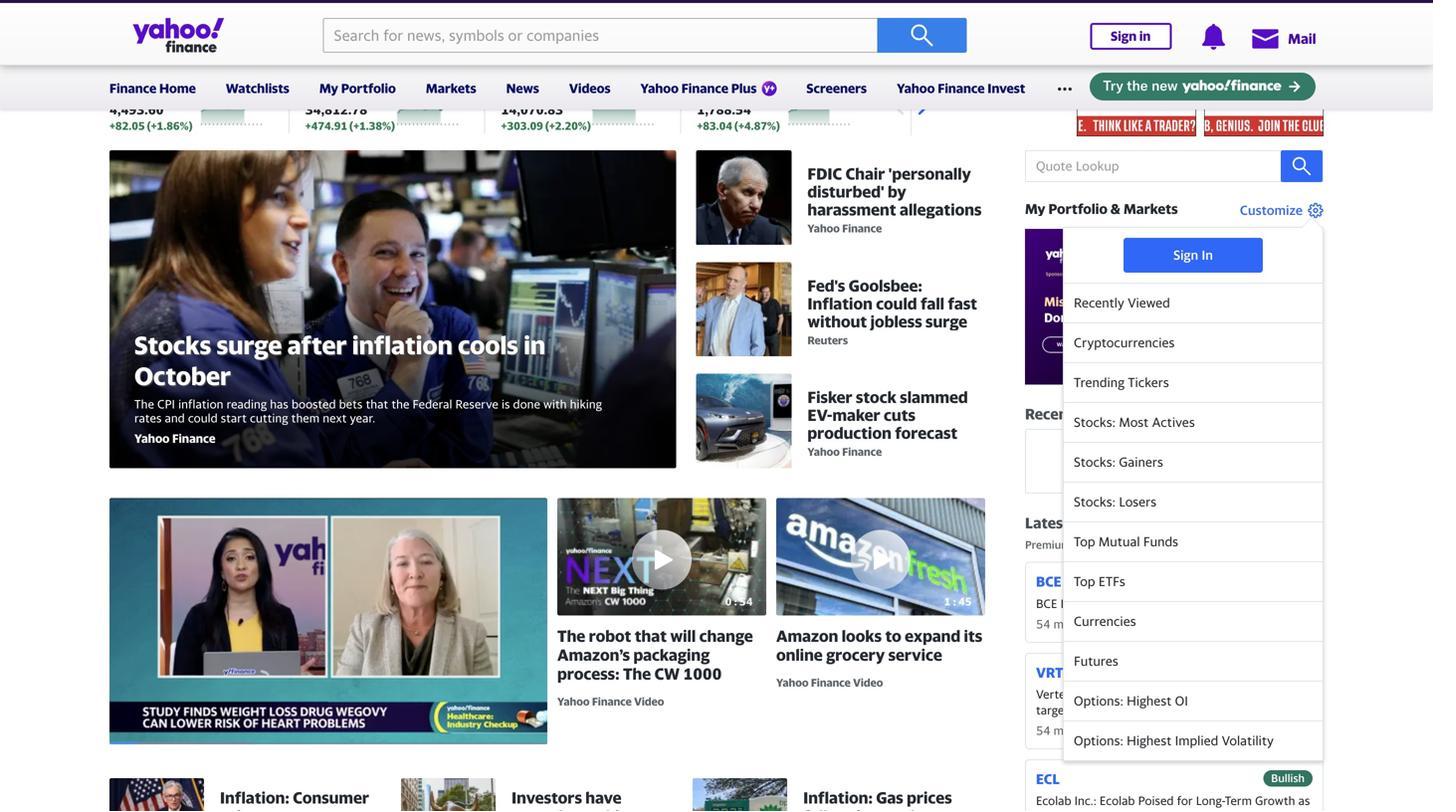 Task type: vqa. For each thing, say whether or not it's contained in the screenshot.


Task type: locate. For each thing, give the bounding box(es) containing it.
that left the
[[366, 397, 388, 411]]

recover
[[1098, 810, 1142, 811]]

recently viewed link
[[1064, 284, 1323, 323], [1025, 405, 1162, 424]]

highest for implied
[[1127, 733, 1172, 748]]

1 : from the left
[[734, 595, 737, 608]]

inc.:
[[1061, 597, 1083, 611], [1075, 794, 1097, 808]]

1 vertical spatial search image
[[1292, 156, 1312, 176]]

30
[[335, 80, 351, 96]]

+82.05
[[110, 120, 145, 132]]

yahoo right screeners
[[897, 81, 935, 96]]

is right list on the right
[[1174, 450, 1183, 466]]

yahoo finance video down 'grocery'
[[777, 676, 883, 689]]

1 vertical spatial my
[[1025, 200, 1046, 217]]

top inside top etfs link
[[1074, 574, 1096, 589]]

long-
[[1196, 794, 1225, 808]]

0 vertical spatial and
[[165, 411, 185, 425]]

1 horizontal spatial sign
[[1174, 247, 1199, 263]]

sign up u.s.
[[1111, 28, 1137, 44]]

2 • from the top
[[1123, 724, 1127, 738]]

sign left in
[[1174, 247, 1199, 263]]

1 vertical spatial that
[[635, 627, 667, 645]]

0 horizontal spatial inflation
[[178, 397, 223, 411]]

that left will
[[635, 627, 667, 645]]

yahoo down production
[[808, 446, 840, 459]]

1 horizontal spatial markets
[[1124, 200, 1178, 217]]

search image up yahoo finance invest link
[[910, 23, 934, 47]]

0 vertical spatial viewed
[[1128, 295, 1171, 310]]

0 vertical spatial stocks:
[[1074, 414, 1116, 430]]

1 vertical spatial markets
[[1124, 200, 1178, 217]]

1 vertical spatial inflation
[[178, 397, 223, 411]]

recently viewed link down sign in link
[[1064, 284, 1323, 323]]

2
[[1232, 57, 1238, 70]]

could inside stocks surge after inflation cools in october the cpi inflation reading has boosted bets that the federal reserve is done with hiking rates and could start cutting them next year. yahoo finance
[[188, 411, 218, 425]]

stocks: inside stocks: losers link
[[1074, 494, 1116, 510]]

minutes inside vertex pharmaceuticals incorporated: raising target price to $420 54 minutes ago • argus
[[1054, 724, 1097, 738]]

video down cw
[[634, 695, 664, 708]]

volatility
[[1222, 733, 1274, 748]]

0 vertical spatial inc.:
[[1061, 597, 1083, 611]]

prices
[[907, 789, 952, 807]]

customize button
[[1230, 202, 1324, 220]]

0 horizontal spatial yahoo finance video
[[557, 695, 664, 708]]

investors have never been thi link
[[401, 779, 693, 811]]

bce down premium at the bottom right of page
[[1036, 574, 1062, 590]]

customize
[[1240, 202, 1303, 218]]

0 vertical spatial •
[[1123, 617, 1127, 631]]

highest for oi
[[1127, 693, 1172, 709]]

done
[[513, 397, 540, 411]]

ago down reaffirming on the bottom right of page
[[1101, 617, 1120, 631]]

fast
[[948, 294, 978, 313]]

0 horizontal spatial to
[[885, 627, 902, 645]]

screeners link
[[807, 68, 867, 106]]

the robot that will change amazon's packaging process: the cw 1000 image
[[557, 498, 767, 616]]

0 horizontal spatial that
[[366, 397, 388, 411]]

chair
[[846, 164, 885, 183]]

1 options: from the top
[[1074, 693, 1124, 709]]

recently viewed link down trending
[[1025, 405, 1162, 424]]

:
[[734, 595, 737, 608], [953, 595, 956, 608]]

1 horizontal spatial video
[[853, 676, 883, 689]]

1 horizontal spatial search image
[[1292, 156, 1312, 176]]

my up 34,812.78
[[319, 81, 338, 96]]

the left cw
[[623, 664, 651, 683]]

inflation up the
[[352, 330, 453, 360]]

inc.: down the bce link
[[1061, 597, 1083, 611]]

argus up top etfs link
[[1220, 538, 1250, 551]]

1 highest from the top
[[1127, 693, 1172, 709]]

0 horizontal spatial is
[[502, 397, 510, 411]]

yahoo down process:
[[557, 695, 590, 708]]

options: down futures
[[1074, 693, 1124, 709]]

2 options: from the top
[[1074, 733, 1124, 748]]

bets
[[339, 397, 363, 411]]

pharmaceuticals
[[1075, 688, 1164, 702]]

top left etfs
[[1074, 574, 1096, 589]]

to inside amazon looks to expand its online grocery service
[[885, 627, 902, 645]]

: right 0
[[734, 595, 737, 608]]

your list is empty.
[[1123, 450, 1226, 466]]

0 vertical spatial sign
[[1111, 28, 1137, 44]]

fall left 5% on the right bottom of the page
[[803, 807, 827, 811]]

minutes down price
[[1054, 724, 1097, 738]]

500
[[136, 80, 160, 96]]

0 vertical spatial my
[[319, 81, 338, 96]]

1 vertical spatial recently viewed link
[[1025, 405, 1162, 424]]

minutes up futures
[[1054, 617, 1097, 631]]

bce down the bce link
[[1036, 597, 1058, 611]]

1 horizontal spatial could
[[876, 294, 917, 313]]

tickers
[[1128, 375, 1169, 390]]

ecolab up recover
[[1100, 794, 1135, 808]]

losers
[[1119, 494, 1157, 510]]

1 ago from the top
[[1101, 617, 1120, 631]]

could
[[876, 294, 917, 313], [188, 411, 218, 425]]

2 vertical spatial stocks:
[[1074, 494, 1116, 510]]

search image up customize button
[[1292, 156, 1312, 176]]

is left done
[[502, 397, 510, 411]]

video down 'grocery'
[[853, 676, 883, 689]]

1 vertical spatial portfolio
[[1049, 200, 1108, 217]]

markets down quote lookup text field
[[1124, 200, 1178, 217]]

surge up the 'reading'
[[217, 330, 282, 360]]

my inside section
[[1025, 200, 1046, 217]]

yahoo down "rates"
[[134, 431, 170, 445]]

0 vertical spatial could
[[876, 294, 917, 313]]

to down the pharmaceuticals
[[1102, 703, 1114, 717]]

• inside bce bce inc.: reaffirming buy 54 minutes ago • argus
[[1123, 617, 1127, 631]]

markets inside section
[[1124, 200, 1178, 217]]

0 vertical spatial 54
[[740, 595, 753, 608]]

0 vertical spatial markets
[[426, 81, 476, 96]]

boosted
[[292, 397, 336, 411]]

1 horizontal spatial that
[[635, 627, 667, 645]]

1 vertical spatial top
[[1074, 574, 1096, 589]]

54 inside bce bce inc.: reaffirming buy 54 minutes ago • argus
[[1036, 617, 1051, 631]]

finance
[[110, 81, 157, 96], [682, 81, 729, 96], [938, 81, 985, 96], [842, 222, 882, 235], [172, 431, 216, 445], [842, 446, 882, 459], [811, 676, 851, 689], [592, 695, 632, 708]]

fisker stock slammed ev-maker cuts production forecast yahoo finance
[[808, 388, 968, 459]]

options: inside options: highest oi link
[[1074, 693, 1124, 709]]

in
[[1140, 28, 1151, 44], [1220, 57, 1229, 70], [524, 330, 546, 360], [857, 807, 871, 811]]

and right "rates"
[[165, 411, 185, 425]]

section
[[1025, 150, 1324, 811]]

1 horizontal spatial to
[[1102, 703, 1114, 717]]

1 horizontal spatial fall
[[921, 294, 945, 313]]

2 : from the left
[[953, 595, 956, 608]]

stocks: left your
[[1074, 454, 1116, 470]]

0 vertical spatial video
[[853, 676, 883, 689]]

1 top from the top
[[1074, 534, 1096, 549]]

markets left news
[[426, 81, 476, 96]]

argus down $420
[[1131, 724, 1162, 738]]

stocks: inside stocks: most actives link
[[1074, 414, 1116, 430]]

search image
[[910, 23, 934, 47], [1292, 156, 1312, 176]]

is inside stocks surge after inflation cools in october the cpi inflation reading has boosted bets that the federal reserve is done with hiking rates and could start cutting them next year. yahoo finance
[[502, 397, 510, 411]]

yahoo finance premium logo image
[[762, 81, 777, 96]]

1 horizontal spatial :
[[953, 595, 956, 608]]

by
[[888, 182, 907, 201]]

inc.: inside ecolab inc.: ecolab poised for long-term growth as businesses recover from pandemic and cos
[[1075, 794, 1097, 808]]

sign in link
[[1124, 238, 1263, 273]]

$420
[[1117, 703, 1145, 717]]

0 horizontal spatial video
[[634, 695, 664, 708]]

ago inside bce bce inc.: reaffirming buy 54 minutes ago • argus
[[1101, 617, 1120, 631]]

0 vertical spatial highest
[[1127, 693, 1172, 709]]

recently down trending
[[1025, 405, 1087, 423]]

my right the allegations at the right of the page
[[1025, 200, 1046, 217]]

0 vertical spatial is
[[502, 397, 510, 411]]

0 vertical spatial that
[[366, 397, 388, 411]]

them
[[291, 411, 320, 425]]

oi
[[1175, 693, 1189, 709]]

1 vertical spatial minutes
[[1054, 617, 1097, 631]]

viewed down trending tickers
[[1090, 405, 1142, 423]]

my portfolio
[[319, 81, 396, 96]]

could right the inflation
[[876, 294, 917, 313]]

1 horizontal spatial portfolio
[[1049, 200, 1108, 217]]

yahoo left russell
[[641, 81, 679, 96]]

is inside section
[[1174, 450, 1183, 466]]

portfolio for my portfolio & markets
[[1049, 200, 1108, 217]]

0 horizontal spatial my
[[319, 81, 338, 96]]

0 horizontal spatial surge
[[217, 330, 282, 360]]

0 vertical spatial ago
[[1101, 617, 1120, 631]]

most
[[1119, 414, 1149, 430]]

0 vertical spatial argus
[[1220, 538, 1250, 551]]

surge
[[926, 312, 968, 331], [217, 330, 282, 360]]

1 • from the top
[[1123, 617, 1127, 631]]

1 vertical spatial options:
[[1074, 733, 1124, 748]]

argus down buy
[[1131, 617, 1162, 631]]

0 horizontal spatial fall
[[803, 807, 827, 811]]

1 horizontal spatial &
[[1210, 538, 1217, 551]]

from
[[1117, 538, 1142, 551]]

disturbed'
[[808, 182, 885, 201]]

2 stocks: from the top
[[1074, 454, 1116, 470]]

0 vertical spatial inflation
[[352, 330, 453, 360]]

1 vertical spatial recently
[[1025, 405, 1087, 423]]

watchlists
[[226, 81, 290, 96]]

• down $420
[[1123, 724, 1127, 738]]

1 horizontal spatial is
[[1174, 450, 1183, 466]]

yahoo finance video down process:
[[557, 695, 664, 708]]

2 vertical spatial 54
[[1036, 724, 1051, 738]]

0 vertical spatial options:
[[1074, 693, 1124, 709]]

target
[[1036, 703, 1069, 717]]

stocks: left the most
[[1074, 414, 1116, 430]]

54 down target on the bottom of the page
[[1036, 724, 1051, 738]]

0 vertical spatial yahoo finance video
[[777, 676, 883, 689]]

top inside top mutual funds "link"
[[1074, 534, 1096, 549]]

fall left fast
[[921, 294, 945, 313]]

&
[[1111, 200, 1121, 217], [1210, 538, 1217, 551]]

s&p 500 link
[[110, 80, 160, 96]]

notifications image
[[1201, 24, 1227, 50]]

portfolio inside section
[[1049, 200, 1108, 217]]

top for top mutual funds
[[1074, 534, 1096, 549]]

options: highest oi link
[[1064, 682, 1323, 722]]

2 highest from the top
[[1127, 733, 1172, 748]]

yahoo inside yahoo finance invest link
[[897, 81, 935, 96]]

1 vertical spatial 54
[[1036, 617, 1051, 631]]

recently up cryptocurrencies
[[1074, 295, 1125, 310]]

1 vertical spatial fall
[[803, 807, 827, 811]]

1 vertical spatial stocks:
[[1074, 454, 1116, 470]]

ecl
[[1036, 771, 1060, 787]]

finance inside fisker stock slammed ev-maker cuts production forecast yahoo finance
[[842, 446, 882, 459]]

54 right 0
[[740, 595, 753, 608]]

2 horizontal spatial the
[[623, 664, 651, 683]]

0 vertical spatial recently viewed
[[1074, 295, 1171, 310]]

trending tickers
[[1074, 375, 1169, 390]]

the left robot
[[557, 627, 586, 645]]

that
[[366, 397, 388, 411], [635, 627, 667, 645]]

amazon
[[777, 627, 839, 645]]

: for its
[[953, 595, 956, 608]]

0 vertical spatial bce
[[1036, 574, 1062, 590]]

cpi
[[157, 397, 175, 411]]

recently viewed up cryptocurrencies
[[1074, 295, 1171, 310]]

top down 'research'
[[1074, 534, 1096, 549]]

recently
[[1074, 295, 1125, 310], [1025, 405, 1087, 423]]

inc.: up businesses
[[1075, 794, 1097, 808]]

stocks: gainers link
[[1064, 443, 1323, 483]]

highest down $420
[[1127, 733, 1172, 748]]

cryptocurrencies link
[[1064, 323, 1323, 363]]

0 vertical spatial portfolio
[[341, 81, 396, 96]]

the left cpi
[[134, 397, 154, 411]]

in inside stocks surge after inflation cools in october the cpi inflation reading has boosted bets that the federal reserve is done with hiking rates and could start cutting them next year. yahoo finance
[[524, 330, 546, 360]]

stocks: inside stocks: gainers link
[[1074, 454, 1116, 470]]

ecolab up businesses
[[1036, 794, 1072, 808]]

fisker stock slammed ev-maker cuts production forecast image
[[696, 374, 792, 469]]

fdic chair 'personally disturbed' by harassment allegations image
[[696, 150, 792, 246]]

fed's goolsbee: inflation could fall fast without jobless surge reuters
[[808, 276, 978, 347]]

0 horizontal spatial search image
[[910, 23, 934, 47]]

cools
[[458, 330, 518, 360]]

• down reaffirming on the bottom right of page
[[1123, 617, 1127, 631]]

0 vertical spatial top
[[1074, 534, 1096, 549]]

0 horizontal spatial portfolio
[[341, 81, 396, 96]]

1 horizontal spatial inflation
[[352, 330, 453, 360]]

reaffirming
[[1086, 597, 1148, 611]]

viewed up cryptocurrencies
[[1128, 295, 1171, 310]]

inflation down october
[[178, 397, 223, 411]]

portfolio
[[341, 81, 396, 96], [1049, 200, 1108, 217]]

0 horizontal spatial :
[[734, 595, 737, 608]]

ago down $420
[[1101, 724, 1120, 738]]

in right cools
[[524, 330, 546, 360]]

morningstar
[[1145, 538, 1207, 551]]

is
[[502, 397, 510, 411], [1174, 450, 1183, 466]]

your
[[1123, 450, 1150, 466]]

1 vertical spatial sign
[[1174, 247, 1199, 263]]

advertisement region
[[234, 0, 1200, 37], [1077, 77, 1197, 136], [1205, 77, 1324, 136]]

yahoo down harassment
[[808, 222, 840, 235]]

recently viewed down trending
[[1025, 405, 1142, 423]]

'personally
[[889, 164, 971, 183]]

0 vertical spatial to
[[885, 627, 902, 645]]

options: down price
[[1074, 733, 1124, 748]]

yahoo inside yahoo finance plus link
[[641, 81, 679, 96]]

sign inside section
[[1174, 247, 1199, 263]]

hours
[[1241, 57, 1271, 70]]

1 horizontal spatial my
[[1025, 200, 1046, 217]]

1 vertical spatial and
[[1232, 810, 1252, 811]]

etfs
[[1099, 574, 1126, 589]]

1 vertical spatial video
[[634, 695, 664, 708]]

2 vertical spatial argus
[[1131, 724, 1162, 738]]

1 stocks: from the top
[[1074, 414, 1116, 430]]

1 vertical spatial ago
[[1101, 724, 1120, 738]]

: for change
[[734, 595, 737, 608]]

1 horizontal spatial the
[[557, 627, 586, 645]]

54 down the bce link
[[1036, 617, 1051, 631]]

could left start
[[188, 411, 218, 425]]

sign for sign in
[[1111, 28, 1137, 44]]

service
[[889, 645, 942, 664]]

reuters
[[808, 334, 848, 347]]

1 vertical spatial to
[[1102, 703, 1114, 717]]

0 vertical spatial fall
[[921, 294, 945, 313]]

yahoo finance video for online
[[777, 676, 883, 689]]

and inside stocks surge after inflation cools in october the cpi inflation reading has boosted bets that the federal reserve is done with hiking rates and could start cutting them next year. yahoo finance
[[165, 411, 185, 425]]

minutes down mail
[[1282, 57, 1324, 70]]

+303.09
[[501, 120, 543, 132]]

inflation: consumer prices were unchanged in october, core inflation rises at slowest pace since september 2021 image
[[110, 779, 204, 811]]

my
[[319, 81, 338, 96], [1025, 200, 1046, 217]]

1 vertical spatial highest
[[1127, 733, 1172, 748]]

finance home link
[[110, 68, 196, 106]]

1 vertical spatial •
[[1123, 724, 1127, 738]]

my inside my portfolio link
[[319, 81, 338, 96]]

the
[[134, 397, 154, 411], [557, 627, 586, 645], [623, 664, 651, 683]]

stocks: up 'research'
[[1074, 494, 1116, 510]]

1 horizontal spatial yahoo finance video
[[777, 676, 883, 689]]

54 inside vertex pharmaceuticals incorporated: raising target price to $420 54 minutes ago • argus
[[1036, 724, 1051, 738]]

1 vertical spatial is
[[1174, 450, 1183, 466]]

fall inside "fed's goolsbee: inflation could fall fast without jobless surge reuters"
[[921, 294, 945, 313]]

to inside vertex pharmaceuticals incorporated: raising target price to $420 54 minutes ago • argus
[[1102, 703, 1114, 717]]

1 vertical spatial argus
[[1131, 617, 1162, 631]]

stocks: for stocks: most actives
[[1074, 414, 1116, 430]]

1 vertical spatial bce
[[1036, 597, 1058, 611]]

1 horizontal spatial and
[[1232, 810, 1252, 811]]

highest left oi
[[1127, 693, 1172, 709]]

inflation
[[808, 294, 873, 313]]

my for my portfolio
[[319, 81, 338, 96]]

0 vertical spatial &
[[1111, 200, 1121, 217]]

1 horizontal spatial ecolab
[[1100, 794, 1135, 808]]

surge right jobless
[[926, 312, 968, 331]]

in right 5% on the right bottom of the page
[[857, 807, 871, 811]]

next
[[323, 411, 347, 425]]

& down quote lookup text field
[[1111, 200, 1121, 217]]

top mutual funds
[[1074, 534, 1179, 549]]

in left "2"
[[1220, 57, 1229, 70]]

0 horizontal spatial markets
[[426, 81, 476, 96]]

yahoo
[[641, 81, 679, 96], [897, 81, 935, 96], [808, 222, 840, 235], [134, 431, 170, 445], [808, 446, 840, 459], [777, 676, 809, 689], [557, 695, 590, 708]]

try the new yahoo finance image
[[1090, 73, 1316, 100]]

0 horizontal spatial could
[[188, 411, 218, 425]]

hiking
[[570, 397, 602, 411]]

s&p
[[110, 80, 133, 96]]

inflation
[[352, 330, 453, 360], [178, 397, 223, 411]]

goolsbee:
[[849, 276, 923, 295]]

bce
[[1036, 574, 1062, 590], [1036, 597, 1058, 611]]

to right looks at the bottom right of page
[[885, 627, 902, 645]]

1 vertical spatial yahoo finance video
[[557, 695, 664, 708]]

ago inside vertex pharmaceuticals incorporated: raising target price to $420 54 minutes ago • argus
[[1101, 724, 1120, 738]]

and
[[165, 411, 185, 425], [1232, 810, 1252, 811]]

(+1.38%)
[[349, 120, 395, 132]]

vertex
[[1036, 688, 1072, 702]]

and down term at the bottom of the page
[[1232, 810, 1252, 811]]

3 stocks: from the top
[[1074, 494, 1116, 510]]

& right morningstar
[[1210, 538, 1217, 551]]

: right "1"
[[953, 595, 956, 608]]

2 ago from the top
[[1101, 724, 1120, 738]]

2 vertical spatial the
[[623, 664, 651, 683]]

0 horizontal spatial sign
[[1111, 28, 1137, 44]]

•
[[1123, 617, 1127, 631], [1123, 724, 1127, 738]]

2 vertical spatial minutes
[[1054, 724, 1097, 738]]

2 top from the top
[[1074, 574, 1096, 589]]

0 horizontal spatial and
[[165, 411, 185, 425]]

inflation: gas prices fall 5% in october as energy leads inflation slowdown image
[[693, 779, 788, 811]]

advertisement region down hours
[[1205, 77, 1324, 136]]

yahoo inside fisker stock slammed ev-maker cuts production forecast yahoo finance
[[808, 446, 840, 459]]

1 vertical spatial inc.:
[[1075, 794, 1097, 808]]

options: highest implied volatility link
[[1064, 722, 1323, 761]]

stocks surge after inflation cools in october image
[[110, 150, 677, 469]]



Task type: describe. For each thing, give the bounding box(es) containing it.
research
[[1073, 514, 1137, 532]]

surge inside "fed's goolsbee: inflation could fall fast without jobless surge reuters"
[[926, 312, 968, 331]]

0 vertical spatial search image
[[910, 23, 934, 47]]

Quote Lookup text field
[[1025, 150, 1324, 182]]

mail
[[1288, 30, 1317, 47]]

yahoo finance video for amazon's
[[557, 695, 664, 708]]

after
[[287, 330, 347, 360]]

video for process:
[[634, 695, 664, 708]]

the inside stocks surge after inflation cools in october the cpi inflation reading has boosted bets that the federal reserve is done with hiking rates and could start cutting them next year. yahoo finance
[[134, 397, 154, 411]]

0 : 54
[[725, 595, 753, 608]]

next image
[[908, 92, 938, 121]]

finance inside stocks surge after inflation cools in october the cpi inflation reading has boosted bets that the federal reserve is done with hiking rates and could start cutting them next year. yahoo finance
[[172, 431, 216, 445]]

advertisement region down u.s.
[[1077, 77, 1197, 136]]

1 bce from the top
[[1036, 574, 1062, 590]]

jobless
[[871, 312, 922, 331]]

sign in link
[[1090, 23, 1172, 50]]

plus
[[731, 81, 757, 96]]

yahoo down online
[[777, 676, 809, 689]]

1000
[[683, 664, 722, 683]]

my for my portfolio & markets
[[1025, 200, 1046, 217]]

investors have never been thi
[[512, 789, 654, 811]]

yahoo inside stocks surge after inflation cools in october the cpi inflation reading has boosted bets that the federal reserve is done with hiking rates and could start cutting them next year. yahoo finance
[[134, 431, 170, 445]]

search image inside section
[[1292, 156, 1312, 176]]

surge inside stocks surge after inflation cools in october the cpi inflation reading has boosted bets that the federal reserve is done with hiking rates and could start cutting them next year. yahoo finance
[[217, 330, 282, 360]]

home
[[159, 81, 196, 96]]

portfolio for my portfolio
[[341, 81, 396, 96]]

options: for options: highest oi
[[1074, 693, 1124, 709]]

(+1.86%)
[[147, 120, 193, 132]]

top for top etfs
[[1074, 574, 1096, 589]]

could inside "fed's goolsbee: inflation could fall fast without jobless surge reuters"
[[876, 294, 917, 313]]

yahoo finance invest
[[897, 81, 1026, 96]]

5%
[[831, 807, 853, 811]]

amazon looks to expand its online grocery service image
[[777, 498, 986, 616]]

harassment
[[808, 200, 897, 219]]

advertisement region up russell
[[234, 0, 1200, 37]]

Search for news, symbols or companies text field
[[323, 18, 878, 53]]

dow 30 34,812.78 +474.91 (+1.38%)
[[305, 80, 395, 132]]

investors have never been this confident bond yields are headed lower: bofa survey image
[[401, 779, 496, 811]]

reserve
[[455, 397, 499, 411]]

from
[[1145, 810, 1173, 811]]

previous image
[[884, 92, 914, 121]]

growth
[[1255, 794, 1296, 808]]

34,812.78
[[305, 102, 367, 117]]

2 ecolab from the left
[[1100, 794, 1135, 808]]

actives
[[1152, 414, 1195, 430]]

buy
[[1151, 597, 1174, 611]]

trending
[[1074, 375, 1125, 390]]

empty.
[[1186, 450, 1226, 466]]

pandemic
[[1176, 810, 1229, 811]]

missed the event? image
[[1025, 229, 1324, 385]]

slammed
[[900, 388, 968, 407]]

1 vertical spatial viewed
[[1090, 405, 1142, 423]]

the
[[392, 397, 410, 411]]

1 vertical spatial &
[[1210, 538, 1217, 551]]

0 horizontal spatial &
[[1111, 200, 1121, 217]]

fisker
[[808, 388, 853, 407]]

that inside the robot that will change amazon's packaging process: the cw 1000
[[635, 627, 667, 645]]

gainers
[[1119, 454, 1164, 470]]

4,493.60
[[110, 102, 164, 117]]

raising
[[1244, 688, 1282, 702]]

videos
[[569, 81, 611, 96]]

businesses
[[1036, 810, 1095, 811]]

dow 30 link
[[305, 80, 351, 96]]

reports
[[1141, 514, 1197, 532]]

+83.04
[[697, 120, 733, 132]]

fed's goolsbee: inflation could fall fast without jobless surge image
[[696, 262, 792, 357]]

argus inside bce bce inc.: reaffirming buy 54 minutes ago • argus
[[1131, 617, 1162, 631]]

in up u.s.
[[1140, 28, 1151, 44]]

1
[[944, 595, 951, 608]]

has
[[270, 397, 289, 411]]

currencies
[[1074, 614, 1137, 629]]

online
[[777, 645, 823, 664]]

0 vertical spatial minutes
[[1282, 57, 1324, 70]]

section containing recently viewed
[[1025, 150, 1324, 811]]

sign for sign in
[[1174, 247, 1199, 263]]

gas
[[876, 789, 904, 807]]

trending tickers link
[[1064, 363, 1323, 403]]

2 bce from the top
[[1036, 597, 1058, 611]]

term
[[1225, 794, 1252, 808]]

stocks surge after inflation cools in october the cpi inflation reading has boosted bets that the federal reserve is done with hiking rates and could start cutting them next year. yahoo finance
[[134, 330, 602, 445]]

implied
[[1175, 733, 1219, 748]]

3
[[1273, 57, 1280, 70]]

stocks: for stocks: losers
[[1074, 494, 1116, 510]]

options: for options: highest implied volatility
[[1074, 733, 1124, 748]]

yahoo inside fdic chair 'personally disturbed' by harassment allegations yahoo finance
[[808, 222, 840, 235]]

inc.: inside bce bce inc.: reaffirming buy 54 minutes ago • argus
[[1061, 597, 1083, 611]]

finance inside fdic chair 'personally disturbed' by harassment allegations yahoo finance
[[842, 222, 882, 235]]

1 vertical spatial the
[[557, 627, 586, 645]]

ev-
[[808, 406, 833, 425]]

close
[[1191, 57, 1217, 70]]

vrtx link
[[1036, 664, 1073, 681]]

watchlists link
[[226, 68, 290, 106]]

futures link
[[1064, 642, 1323, 682]]

and inside ecolab inc.: ecolab poised for long-term growth as businesses recover from pandemic and cos
[[1232, 810, 1252, 811]]

allegations
[[900, 200, 982, 219]]

1 vertical spatial recently viewed
[[1025, 405, 1142, 423]]

mail link
[[1251, 20, 1317, 56]]

• inside vertex pharmaceuticals incorporated: raising target price to $420 54 minutes ago • argus
[[1123, 724, 1127, 738]]

fdic chair 'personally disturbed' by harassment allegations yahoo finance
[[808, 164, 982, 235]]

+474.91
[[305, 120, 347, 132]]

start
[[221, 411, 247, 425]]

funds
[[1144, 534, 1179, 549]]

stock
[[856, 388, 897, 407]]

robot
[[589, 627, 631, 645]]

stocks: for stocks: gainers
[[1074, 454, 1116, 470]]

fall inside inflation: gas prices fall 5% in octobe
[[803, 807, 827, 811]]

inflation:
[[803, 789, 873, 807]]

video for service
[[853, 676, 883, 689]]

0 vertical spatial recently
[[1074, 295, 1125, 310]]

have
[[586, 789, 622, 807]]

yahoo finance invest link
[[897, 68, 1026, 106]]

stocks: most actives
[[1074, 414, 1195, 430]]

that inside stocks surge after inflation cools in october the cpi inflation reading has boosted bets that the federal reserve is done with hiking rates and could start cutting them next year. yahoo finance
[[366, 397, 388, 411]]

14,070.83
[[501, 102, 563, 117]]

forecast
[[895, 424, 958, 443]]

top mutual funds link
[[1064, 522, 1323, 562]]

top etfs link
[[1064, 562, 1323, 602]]

yahoo finance plus
[[641, 81, 757, 96]]

cutting
[[250, 411, 288, 425]]

0
[[725, 595, 732, 608]]

will
[[670, 627, 696, 645]]

amazon looks to expand its online grocery service
[[777, 627, 983, 664]]

1 ecolab from the left
[[1036, 794, 1072, 808]]

packaging
[[634, 645, 710, 664]]

u.s. markets close in 2 hours 3 minutes
[[1124, 57, 1324, 70]]

45
[[959, 595, 972, 608]]

latest research reports link
[[1025, 513, 1236, 533]]

0 vertical spatial recently viewed link
[[1064, 284, 1323, 323]]

in inside inflation: gas prices fall 5% in octobe
[[857, 807, 871, 811]]

investors
[[512, 789, 582, 807]]

argus inside vertex pharmaceuticals incorporated: raising target price to $420 54 minutes ago • argus
[[1131, 724, 1162, 738]]

player iframe element
[[110, 498, 548, 745]]

minutes inside bce bce inc.: reaffirming buy 54 minutes ago • argus
[[1054, 617, 1097, 631]]

news link
[[506, 68, 539, 106]]



